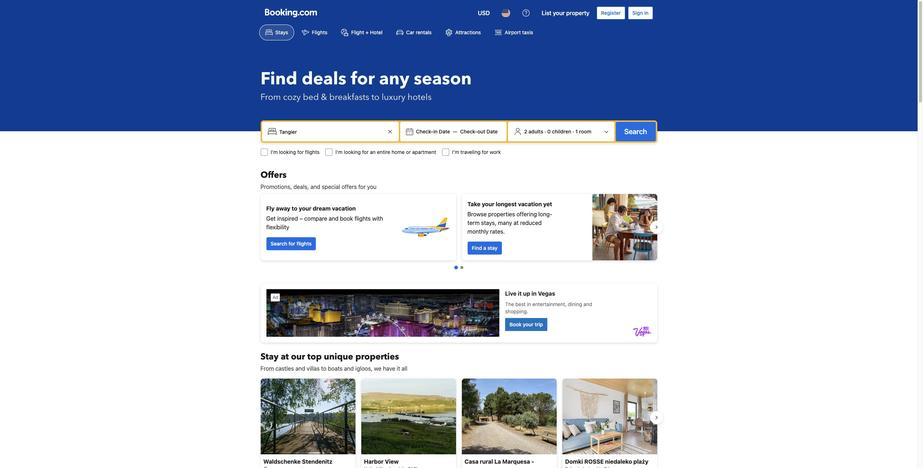 Task type: locate. For each thing, give the bounding box(es) containing it.
term
[[467, 220, 480, 226]]

wald
[[309, 467, 323, 468]]

vacation inside fly away to your dream vacation get inspired – compare and book flights with flexibility
[[332, 205, 356, 212]]

1 horizontal spatial check-
[[460, 128, 477, 134]]

special
[[322, 184, 340, 190]]

your right "list" at the top right of page
[[553, 10, 565, 16]]

sign
[[632, 10, 643, 16]]

1 horizontal spatial vacation
[[518, 201, 542, 207]]

0 horizontal spatial properties
[[355, 351, 399, 363]]

1 vertical spatial properties
[[355, 351, 399, 363]]

2 from from the top
[[261, 365, 274, 372]]

at
[[514, 220, 519, 226], [281, 351, 289, 363]]

from
[[261, 91, 281, 103], [261, 365, 274, 372]]

advertisement region
[[261, 283, 657, 343]]

check- up apartment
[[416, 128, 433, 134]]

1 i'm from the left
[[335, 149, 343, 155]]

0 horizontal spatial search
[[271, 240, 287, 247]]

find left a
[[472, 245, 482, 251]]

with
[[372, 215, 383, 222]]

stays,
[[481, 220, 496, 226]]

your right take
[[482, 201, 494, 207]]

stay
[[261, 351, 279, 363]]

date
[[439, 128, 450, 134], [487, 128, 498, 134]]

0 horizontal spatial i'm
[[335, 149, 343, 155]]

0 horizontal spatial find
[[261, 67, 297, 91]]

0 vertical spatial flights
[[305, 149, 320, 155]]

1 horizontal spatial your
[[482, 201, 494, 207]]

1 region from the top
[[255, 191, 663, 263]]

properties up many
[[488, 211, 515, 217]]

domki
[[565, 458, 583, 465]]

1 horizontal spatial search
[[624, 127, 647, 136]]

to left luxury
[[371, 91, 379, 103]]

and left the book
[[329, 215, 338, 222]]

1 vertical spatial at
[[281, 351, 289, 363]]

1 vertical spatial region
[[255, 376, 663, 468]]

stay
[[487, 245, 497, 251]]

fly
[[266, 205, 275, 212]]

date left —
[[439, 128, 450, 134]]

offers
[[342, 184, 357, 190]]

search inside region
[[271, 240, 287, 247]]

for left work
[[482, 149, 488, 155]]

i'm left traveling
[[452, 149, 459, 155]]

take your longest vacation yet browse properties offering long- term stays, many at reduced monthly rates.
[[467, 201, 552, 235]]

find a stay
[[472, 245, 497, 251]]

1 from from the top
[[261, 91, 281, 103]]

casa
[[465, 458, 478, 465]]

im
[[301, 467, 308, 468]]

1 vertical spatial search
[[271, 240, 287, 247]]

in left —
[[433, 128, 438, 134]]

vacation up the book
[[332, 205, 356, 212]]

marquesa
[[502, 458, 530, 465]]

region
[[255, 191, 663, 263], [255, 376, 663, 468]]

1 vertical spatial find
[[472, 245, 482, 251]]

region containing waldschenke stendenitz übernachten im wald am see
[[255, 376, 663, 468]]

casa rural la marquesa - cuenca
[[465, 458, 534, 468]]

your inside take your longest vacation yet browse properties offering long- term stays, many at reduced monthly rates.
[[482, 201, 494, 207]]

your
[[553, 10, 565, 16], [482, 201, 494, 207], [299, 205, 311, 212]]

i'm traveling for work
[[452, 149, 501, 155]]

check-in date — check-out date
[[416, 128, 498, 134]]

flights inside fly away to your dream vacation get inspired – compare and book flights with flexibility
[[355, 215, 371, 222]]

1 vertical spatial from
[[261, 365, 274, 372]]

1 vertical spatial to
[[292, 205, 297, 212]]

flights
[[305, 149, 320, 155], [355, 215, 371, 222], [297, 240, 312, 247]]

list
[[542, 10, 551, 16]]

rates.
[[490, 228, 505, 235]]

for for flights
[[297, 149, 304, 155]]

0 horizontal spatial ·
[[545, 128, 546, 134]]

0
[[547, 128, 551, 134]]

0 vertical spatial from
[[261, 91, 281, 103]]

and down our
[[295, 365, 305, 372]]

for inside find deals for any season from cozy bed & breakfasts to luxury hotels
[[351, 67, 375, 91]]

for up breakfasts
[[351, 67, 375, 91]]

–
[[299, 215, 303, 222]]

2 horizontal spatial your
[[553, 10, 565, 16]]

list your property link
[[537, 4, 594, 22]]

1 horizontal spatial looking
[[344, 149, 361, 155]]

at right many
[[514, 220, 519, 226]]

0 vertical spatial in
[[644, 10, 648, 16]]

to right away
[[292, 205, 297, 212]]

i'm for i'm traveling for work
[[452, 149, 459, 155]]

0 horizontal spatial date
[[439, 128, 450, 134]]

offers promotions, deals, and special offers for you
[[261, 169, 377, 190]]

vacation up offering
[[518, 201, 542, 207]]

fly away to your dream vacation image
[[400, 202, 450, 252]]

search inside button
[[624, 127, 647, 136]]

properties
[[488, 211, 515, 217], [355, 351, 399, 363]]

1 horizontal spatial ·
[[573, 128, 574, 134]]

for down flexibility
[[289, 240, 295, 247]]

sign in link
[[628, 6, 653, 19]]

car rentals
[[406, 29, 432, 35]]

0 horizontal spatial vacation
[[332, 205, 356, 212]]

at inside take your longest vacation yet browse properties offering long- term stays, many at reduced monthly rates.
[[514, 220, 519, 226]]

all
[[402, 365, 407, 372]]

and right boats
[[344, 365, 354, 372]]

in for check-
[[433, 128, 438, 134]]

rentals
[[416, 29, 432, 35]]

waldschenke
[[263, 458, 301, 465]]

find
[[261, 67, 297, 91], [472, 245, 482, 251]]

i'm down where are you going? field
[[335, 149, 343, 155]]

take
[[467, 201, 480, 207]]

looking left an
[[344, 149, 361, 155]]

rural
[[480, 458, 493, 465]]

to right villas
[[321, 365, 326, 372]]

0 horizontal spatial check-
[[416, 128, 433, 134]]

find up cozy
[[261, 67, 297, 91]]

find inside find a stay link
[[472, 245, 482, 251]]

progress bar
[[454, 266, 463, 269]]

i'm
[[271, 149, 278, 155]]

to
[[371, 91, 379, 103], [292, 205, 297, 212], [321, 365, 326, 372]]

2 date from the left
[[487, 128, 498, 134]]

0 horizontal spatial in
[[433, 128, 438, 134]]

flights down '–'
[[297, 240, 312, 247]]

0 horizontal spatial to
[[292, 205, 297, 212]]

for left an
[[362, 149, 369, 155]]

from down stay
[[261, 365, 274, 372]]

for for an
[[362, 149, 369, 155]]

from left cozy
[[261, 91, 281, 103]]

waldschenke stendenitz übernachten im wald am see
[[263, 458, 345, 468]]

0 vertical spatial properties
[[488, 211, 515, 217]]

looking for i'm
[[344, 149, 361, 155]]

1 vertical spatial flights
[[355, 215, 371, 222]]

register link
[[597, 6, 625, 19]]

0 vertical spatial search
[[624, 127, 647, 136]]

to inside find deals for any season from cozy bed & breakfasts to luxury hotels
[[371, 91, 379, 103]]

car
[[406, 29, 414, 35]]

1 horizontal spatial in
[[644, 10, 648, 16]]

vacation
[[518, 201, 542, 207], [332, 205, 356, 212]]

i'm
[[335, 149, 343, 155], [452, 149, 459, 155]]

for inside region
[[289, 240, 295, 247]]

cozy
[[283, 91, 301, 103]]

flights down where are you going? field
[[305, 149, 320, 155]]

1 horizontal spatial date
[[487, 128, 498, 134]]

airport taxis link
[[489, 25, 539, 40]]

and right the deals, at the left of page
[[310, 184, 320, 190]]

2 adults · 0 children · 1 room
[[524, 128, 591, 134]]

have
[[383, 365, 395, 372]]

search for search for flights
[[271, 240, 287, 247]]

harbor view
[[364, 458, 399, 465]]

main content containing offers
[[255, 169, 663, 468]]

2 vertical spatial to
[[321, 365, 326, 372]]

2 check- from the left
[[460, 128, 477, 134]]

2 horizontal spatial to
[[371, 91, 379, 103]]

to for our
[[321, 365, 326, 372]]

2 looking from the left
[[344, 149, 361, 155]]

1 horizontal spatial i'm
[[452, 149, 459, 155]]

for for any
[[351, 67, 375, 91]]

looking right i'm at left top
[[279, 149, 296, 155]]

· left 1
[[573, 128, 574, 134]]

check- right —
[[460, 128, 477, 134]]

flights link
[[296, 25, 334, 40]]

1 vertical spatial in
[[433, 128, 438, 134]]

main content
[[255, 169, 663, 468]]

flexibility
[[266, 224, 289, 230]]

1 horizontal spatial to
[[321, 365, 326, 372]]

apartment
[[412, 149, 436, 155]]

2 region from the top
[[255, 376, 663, 468]]

region containing take your longest vacation yet
[[255, 191, 663, 263]]

for for work
[[482, 149, 488, 155]]

flights left with
[[355, 215, 371, 222]]

adults
[[529, 128, 543, 134]]

1 horizontal spatial find
[[472, 245, 482, 251]]

car rentals link
[[390, 25, 438, 40]]

usd
[[478, 10, 490, 16]]

date right out
[[487, 128, 498, 134]]

1 looking from the left
[[279, 149, 296, 155]]

find for a
[[472, 245, 482, 251]]

rosse
[[584, 458, 604, 465]]

harbor view link
[[361, 379, 456, 468]]

your up '–'
[[299, 205, 311, 212]]

1 date from the left
[[439, 128, 450, 134]]

0 horizontal spatial looking
[[279, 149, 296, 155]]

work
[[490, 149, 501, 155]]

search button
[[616, 122, 656, 141]]

0 vertical spatial at
[[514, 220, 519, 226]]

to inside the stay at our top unique properties from castles and villas to boats and igloos, we have it all
[[321, 365, 326, 372]]

at up castles
[[281, 351, 289, 363]]

in
[[644, 10, 648, 16], [433, 128, 438, 134]]

for left you
[[358, 184, 366, 190]]

properties up we
[[355, 351, 399, 363]]

· left the 0 at top right
[[545, 128, 546, 134]]

0 horizontal spatial your
[[299, 205, 311, 212]]

0 horizontal spatial at
[[281, 351, 289, 363]]

1 horizontal spatial properties
[[488, 211, 515, 217]]

1 horizontal spatial at
[[514, 220, 519, 226]]

0 vertical spatial to
[[371, 91, 379, 103]]

stendenitz
[[302, 458, 332, 465]]

2 i'm from the left
[[452, 149, 459, 155]]

properties inside the stay at our top unique properties from castles and villas to boats and igloos, we have it all
[[355, 351, 399, 363]]

find for deals
[[261, 67, 297, 91]]

find inside find deals for any season from cozy bed & breakfasts to luxury hotels
[[261, 67, 297, 91]]

in right sign
[[644, 10, 648, 16]]

for right i'm at left top
[[297, 149, 304, 155]]

0 vertical spatial region
[[255, 191, 663, 263]]

search for flights
[[271, 240, 312, 247]]

domki rosse niedaleko plaży
[[565, 458, 648, 465]]

children
[[552, 128, 571, 134]]

0 vertical spatial find
[[261, 67, 297, 91]]



Task type: describe. For each thing, give the bounding box(es) containing it.
luxury
[[382, 91, 405, 103]]

traveling
[[460, 149, 480, 155]]

flight + hotel link
[[335, 25, 389, 40]]

your for property
[[553, 10, 565, 16]]

—
[[453, 128, 457, 134]]

Where are you going? field
[[276, 125, 386, 138]]

a
[[483, 245, 486, 251]]

and inside offers promotions, deals, and special offers for you
[[310, 184, 320, 190]]

i'm looking for an entire home or apartment
[[335, 149, 436, 155]]

from inside the stay at our top unique properties from castles and villas to boats and igloos, we have it all
[[261, 365, 274, 372]]

away
[[276, 205, 290, 212]]

offers
[[261, 169, 287, 181]]

home
[[392, 149, 405, 155]]

many
[[498, 220, 512, 226]]

plaży
[[633, 458, 648, 465]]

longest
[[496, 201, 517, 207]]

airport
[[505, 29, 521, 35]]

find a stay link
[[467, 242, 502, 255]]

to for for
[[371, 91, 379, 103]]

register
[[601, 10, 621, 16]]

search for flights link
[[266, 237, 316, 250]]

book
[[340, 215, 353, 222]]

any
[[379, 67, 409, 91]]

flights
[[312, 29, 327, 35]]

and inside fly away to your dream vacation get inspired – compare and book flights with flexibility
[[329, 215, 338, 222]]

properties inside take your longest vacation yet browse properties offering long- term stays, many at reduced monthly rates.
[[488, 211, 515, 217]]

-
[[531, 458, 534, 465]]

list your property
[[542, 10, 589, 16]]

1 check- from the left
[[416, 128, 433, 134]]

our
[[291, 351, 305, 363]]

entire
[[377, 149, 390, 155]]

+
[[366, 29, 369, 35]]

vacation inside take your longest vacation yet browse properties offering long- term stays, many at reduced monthly rates.
[[518, 201, 542, 207]]

see
[[335, 467, 345, 468]]

niedaleko
[[605, 458, 632, 465]]

i'm looking for flights
[[271, 149, 320, 155]]

2 · from the left
[[573, 128, 574, 134]]

take your longest vacation yet image
[[592, 194, 657, 260]]

to inside fly away to your dream vacation get inspired – compare and book flights with flexibility
[[292, 205, 297, 212]]

compare
[[304, 215, 327, 222]]

hotels
[[408, 91, 432, 103]]

bed
[[303, 91, 319, 103]]

browse
[[467, 211, 487, 217]]

check-out date button
[[457, 125, 501, 138]]

usd button
[[474, 4, 494, 22]]

i'm for i'm looking for an entire home or apartment
[[335, 149, 343, 155]]

la
[[494, 458, 501, 465]]

breakfasts
[[329, 91, 369, 103]]

from inside find deals for any season from cozy bed & breakfasts to luxury hotels
[[261, 91, 281, 103]]

you
[[367, 184, 377, 190]]

villas
[[307, 365, 320, 372]]

an
[[370, 149, 376, 155]]

view
[[385, 458, 399, 465]]

progress bar inside main content
[[454, 266, 463, 269]]

search for search
[[624, 127, 647, 136]]

sign in
[[632, 10, 648, 16]]

your inside fly away to your dream vacation get inspired – compare and book flights with flexibility
[[299, 205, 311, 212]]

out
[[477, 128, 485, 134]]

for inside offers promotions, deals, and special offers for you
[[358, 184, 366, 190]]

2 vertical spatial flights
[[297, 240, 312, 247]]

in for sign
[[644, 10, 648, 16]]

casa rural la marquesa - cuenca link
[[462, 379, 557, 468]]

room
[[579, 128, 591, 134]]

yet
[[543, 201, 552, 207]]

unique
[[324, 351, 353, 363]]

1 · from the left
[[545, 128, 546, 134]]

hotel
[[370, 29, 382, 35]]

waldschenke stendenitz übernachten im wald am see link
[[261, 379, 355, 468]]

deals
[[302, 67, 346, 91]]

attractions
[[455, 29, 481, 35]]

get
[[266, 215, 276, 222]]

reduced
[[520, 220, 542, 226]]

promotions,
[[261, 184, 292, 190]]

stays
[[275, 29, 288, 35]]

looking for i'm
[[279, 149, 296, 155]]

&
[[321, 91, 327, 103]]

cuenca
[[465, 467, 486, 468]]

or
[[406, 149, 411, 155]]

deals,
[[293, 184, 309, 190]]

2 adults · 0 children · 1 room button
[[511, 125, 611, 138]]

your for longest
[[482, 201, 494, 207]]

2
[[524, 128, 527, 134]]

at inside the stay at our top unique properties from castles and villas to boats and igloos, we have it all
[[281, 351, 289, 363]]

long-
[[538, 211, 552, 217]]

top
[[307, 351, 322, 363]]

stay at our top unique properties from castles and villas to boats and igloos, we have it all
[[261, 351, 407, 372]]

attractions link
[[439, 25, 487, 40]]

domki rosse niedaleko plaży link
[[562, 379, 657, 468]]

stays link
[[259, 25, 294, 40]]

we
[[374, 365, 381, 372]]

booking.com image
[[265, 9, 317, 17]]

übernachten
[[263, 467, 300, 468]]

taxis
[[522, 29, 533, 35]]

property
[[566, 10, 589, 16]]

fly away to your dream vacation get inspired – compare and book flights with flexibility
[[266, 205, 383, 230]]

find deals for any season from cozy bed & breakfasts to luxury hotels
[[261, 67, 472, 103]]



Task type: vqa. For each thing, say whether or not it's contained in the screenshot.
TO in Find deals for any season From cozy bed & breakfasts to luxury hotels
yes



